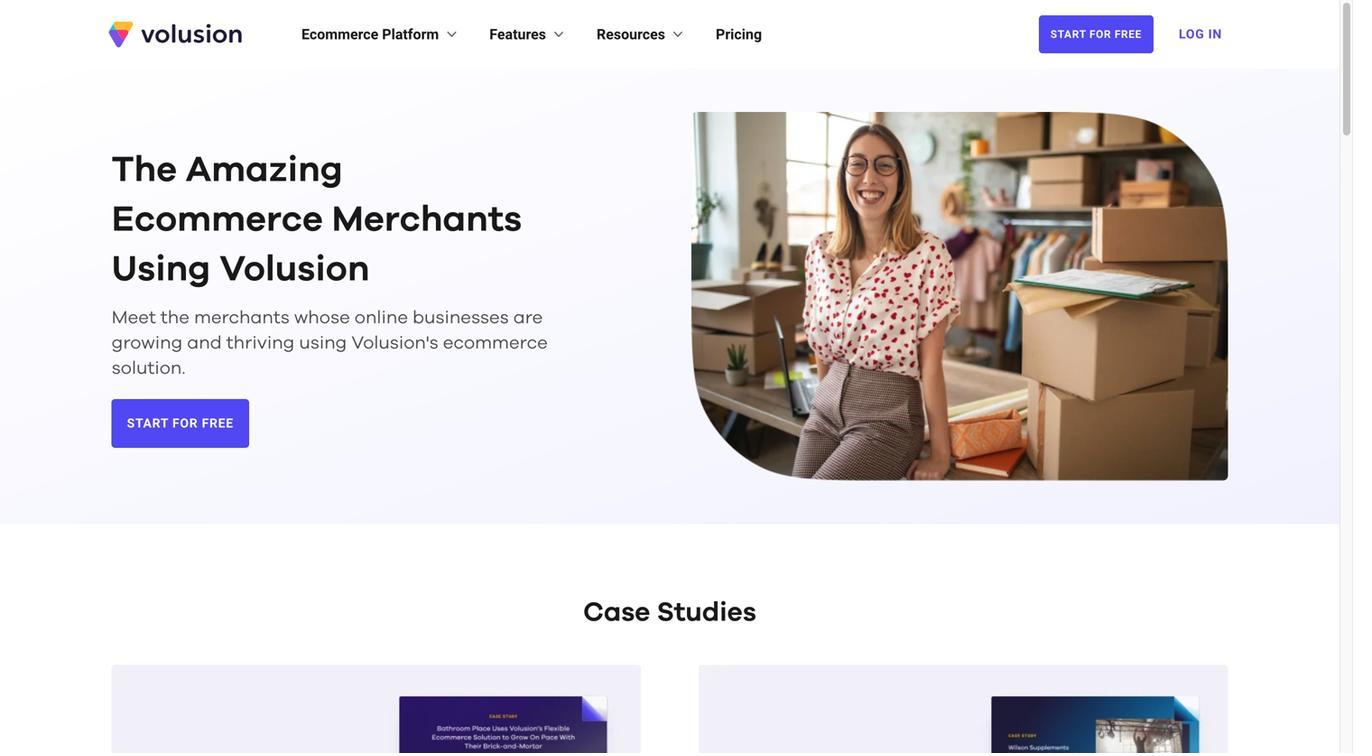 Task type: vqa. For each thing, say whether or not it's contained in the screenshot.
SEO-
no



Task type: locate. For each thing, give the bounding box(es) containing it.
0 vertical spatial free
[[1115, 28, 1142, 41]]

the
[[112, 152, 177, 188]]

merchants
[[194, 309, 290, 327]]

0 horizontal spatial start
[[127, 416, 169, 431]]

ecommerce down the "amazing"
[[112, 202, 323, 238]]

1 vertical spatial ecommerce
[[112, 202, 323, 238]]

1 vertical spatial for
[[173, 416, 198, 431]]

amazing
[[186, 152, 343, 188]]

1 horizontal spatial start
[[1051, 28, 1087, 41]]

features button
[[490, 23, 568, 45]]

1 horizontal spatial start for free
[[1051, 28, 1142, 41]]

case
[[583, 599, 650, 626]]

case studies
[[583, 599, 757, 626]]

ecommerce platform
[[302, 26, 439, 43]]

start for free link
[[1039, 15, 1154, 53], [112, 399, 249, 448]]

meet
[[112, 309, 156, 327]]

platform
[[382, 26, 439, 43]]

solution.
[[112, 359, 185, 377]]

1 vertical spatial start
[[127, 416, 169, 431]]

free down the and
[[202, 416, 234, 431]]

pricing
[[716, 26, 762, 43]]

ecommerce
[[443, 334, 548, 352]]

ecommerce
[[302, 26, 379, 43], [112, 202, 323, 238]]

volusion
[[219, 251, 370, 287]]

are
[[514, 309, 543, 327]]

start for free
[[1051, 28, 1142, 41], [127, 416, 234, 431]]

log in link
[[1168, 14, 1233, 54]]

in
[[1209, 27, 1223, 42]]

meet the merchants whose online businesses are growing and thriving using volusion's ecommerce solution.
[[112, 309, 548, 377]]

free for topmost start for free link
[[1115, 28, 1142, 41]]

volusion's
[[352, 334, 439, 352]]

0 horizontal spatial start for free
[[127, 416, 234, 431]]

1 vertical spatial start for free
[[127, 416, 234, 431]]

free
[[1115, 28, 1142, 41], [202, 416, 234, 431]]

free left log
[[1115, 28, 1142, 41]]

0 vertical spatial for
[[1090, 28, 1112, 41]]

ecommerce inside ecommerce platform dropdown button
[[302, 26, 379, 43]]

0 vertical spatial start
[[1051, 28, 1087, 41]]

using
[[299, 334, 347, 352]]

0 horizontal spatial for
[[173, 416, 198, 431]]

1 horizontal spatial start for free link
[[1039, 15, 1154, 53]]

0 horizontal spatial start for free link
[[112, 399, 249, 448]]

0 vertical spatial ecommerce
[[302, 26, 379, 43]]

pricing link
[[716, 23, 762, 45]]

the
[[161, 309, 190, 327]]

start
[[1051, 28, 1087, 41], [127, 416, 169, 431]]

1 horizontal spatial for
[[1090, 28, 1112, 41]]

1 vertical spatial free
[[202, 416, 234, 431]]

thriving
[[226, 334, 295, 352]]

for
[[1090, 28, 1112, 41], [173, 416, 198, 431]]

0 horizontal spatial free
[[202, 416, 234, 431]]

1 horizontal spatial free
[[1115, 28, 1142, 41]]

growing
[[112, 334, 183, 352]]

ecommerce left platform
[[302, 26, 379, 43]]

0 vertical spatial start for free
[[1051, 28, 1142, 41]]



Task type: describe. For each thing, give the bounding box(es) containing it.
resources
[[597, 26, 665, 43]]

features
[[490, 26, 546, 43]]

start for start for free link to the bottom
[[127, 416, 169, 431]]

start for topmost start for free link
[[1051, 28, 1087, 41]]

ecommerce inside the amazing ecommerce merchants using volusion
[[112, 202, 323, 238]]

businesses
[[413, 309, 509, 327]]

log in
[[1179, 27, 1223, 42]]

wilson supplements image
[[699, 665, 1228, 753]]

whose
[[294, 309, 350, 327]]

the amazing ecommerce merchants using volusion
[[112, 152, 522, 287]]

for for topmost start for free link
[[1090, 28, 1112, 41]]

free for start for free link to the bottom
[[202, 416, 234, 431]]

merchants
[[332, 202, 522, 238]]

1 vertical spatial start for free link
[[112, 399, 249, 448]]

resources button
[[597, 23, 687, 45]]

online
[[355, 309, 408, 327]]

0 vertical spatial start for free link
[[1039, 15, 1154, 53]]

for for start for free link to the bottom
[[173, 416, 198, 431]]

bathroom place image
[[112, 665, 641, 753]]

start for free for topmost start for free link
[[1051, 28, 1142, 41]]

using
[[112, 251, 211, 287]]

start for free for start for free link to the bottom
[[127, 416, 234, 431]]

log
[[1179, 27, 1205, 42]]

studies
[[657, 599, 757, 626]]

ecommerce platform button
[[302, 23, 461, 45]]

and
[[187, 334, 222, 352]]



